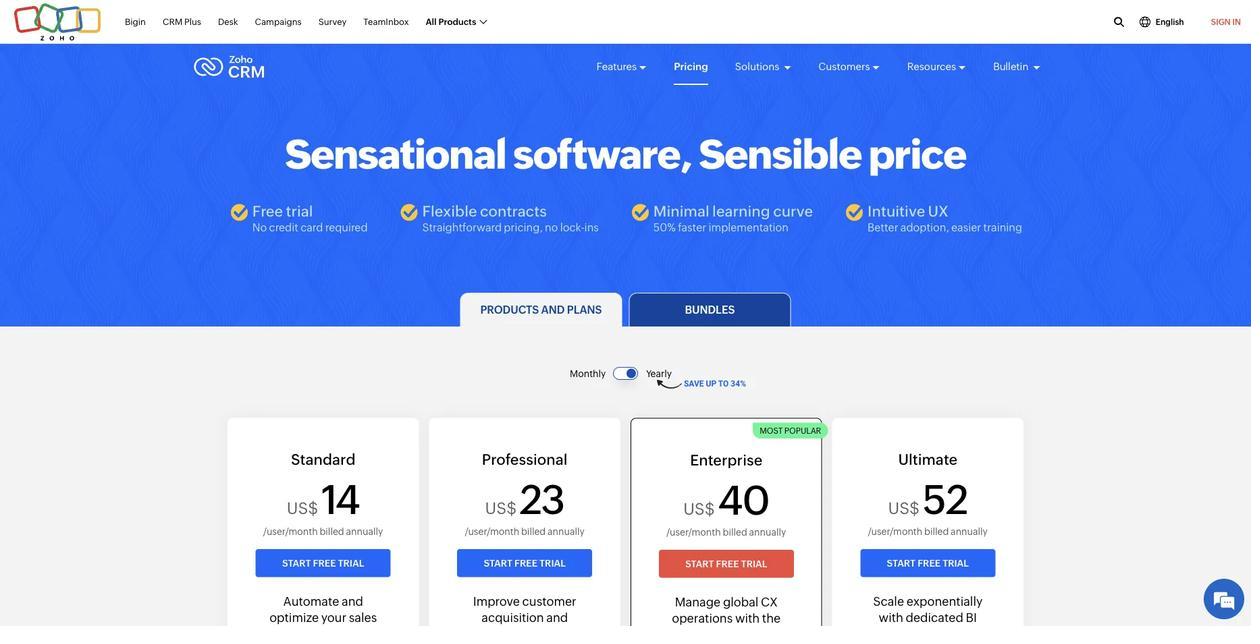 Task type: locate. For each thing, give the bounding box(es) containing it.
0 vertical spatial products
[[439, 17, 476, 27]]

sensational
[[285, 131, 506, 178]]

mobile
[[617, 460, 648, 472]]

annually inside us$ 40 /user/month billed annually
[[749, 527, 786, 538]]

with down scale at the right bottom of the page
[[879, 611, 904, 625]]

sensational software, sensible price
[[285, 131, 967, 178]]

start free trial link for 23
[[457, 550, 593, 578]]

management down sales enablement link
[[678, 302, 738, 314]]

sign in
[[1212, 17, 1242, 26]]

start up automate
[[282, 558, 311, 569]]

automation up studio
[[672, 118, 725, 130]]

free up automate
[[313, 558, 336, 569]]

free up exponentially
[[918, 558, 941, 569]]

0 horizontal spatial with
[[736, 612, 760, 626]]

and for products
[[541, 304, 565, 316]]

remote work
[[617, 434, 678, 446]]

us$ for 14
[[287, 499, 318, 518]]

developer platform
[[617, 513, 704, 525]]

/user/month inside us$ 52 /user/month billed annually
[[868, 526, 923, 537]]

start up "improve"
[[484, 558, 513, 569]]

23
[[520, 477, 565, 523]]

with
[[879, 611, 904, 625], [736, 612, 760, 626]]

studio
[[686, 144, 715, 156]]

0 horizontal spatial products
[[439, 17, 476, 27]]

1 horizontal spatial with
[[879, 611, 904, 625]]

sales down performance management link
[[664, 329, 689, 340]]

and up "your"
[[342, 595, 363, 609]]

0 vertical spatial sales
[[617, 118, 642, 130]]

automation down the customization link
[[665, 381, 717, 393]]

0 vertical spatial management
[[656, 171, 716, 182]]

straightforward
[[423, 221, 502, 234]]

lock-
[[560, 221, 585, 234]]

performance management
[[617, 302, 738, 314]]

start
[[282, 558, 311, 569], [484, 558, 513, 569], [887, 558, 916, 569], [686, 559, 714, 570]]

annually for 14
[[346, 526, 383, 537]]

remote work link
[[597, 427, 758, 453]]

performance
[[617, 302, 676, 314]]

0 vertical spatial and
[[541, 304, 565, 316]]

learning
[[713, 203, 771, 220]]

management inside 'link'
[[656, 171, 716, 182]]

sales force automation
[[617, 118, 725, 130]]

see all features link
[[614, 542, 741, 570]]

and inside "automate and optimize your sale"
[[342, 595, 363, 609]]

billed down the 14
[[320, 526, 344, 537]]

annually inside us$ 52 /user/month billed annually
[[951, 526, 988, 537]]

billed inside us$ 14 /user/month billed annually
[[320, 526, 344, 537]]

annually
[[346, 526, 383, 537], [548, 526, 585, 537], [951, 526, 988, 537], [749, 527, 786, 538]]

us$ for 52
[[889, 499, 920, 518]]

bulletin
[[994, 61, 1031, 73]]

predictive sales link
[[597, 322, 758, 348]]

developer platform link
[[597, 506, 758, 532]]

us$ 14 /user/month billed annually
[[264, 477, 383, 537]]

optimize
[[270, 611, 319, 625]]

us$ inside us$ 14 /user/month billed annually
[[287, 499, 318, 518]]

dedicated
[[906, 611, 964, 625]]

annually down 52
[[951, 526, 988, 537]]

start free trial link up automate
[[256, 550, 391, 578]]

start free trial up customer
[[484, 558, 566, 569]]

1 vertical spatial automation
[[665, 381, 717, 393]]

standard
[[291, 451, 356, 468]]

no
[[545, 221, 558, 234]]

us$ inside the "us$ 23 /user/month billed annually"
[[485, 499, 517, 518]]

free
[[313, 558, 336, 569], [515, 558, 538, 569], [918, 558, 941, 569], [716, 559, 739, 570]]

required
[[325, 221, 368, 234]]

start free trial link up exponentially
[[861, 550, 996, 578]]

start free trial up exponentially
[[887, 558, 969, 569]]

2 vertical spatial sales
[[664, 329, 689, 340]]

start free trial link up global
[[659, 550, 794, 578]]

predictive
[[617, 329, 662, 340]]

solutions link
[[735, 49, 792, 85]]

trial up global
[[741, 559, 768, 570]]

management up orchestration
[[656, 171, 716, 182]]

start free trial
[[282, 558, 364, 569], [484, 558, 566, 569], [887, 558, 969, 569], [686, 559, 768, 570]]

trial
[[338, 558, 364, 569], [540, 558, 566, 569], [943, 558, 969, 569], [741, 559, 768, 570]]

sales down analytics
[[617, 276, 642, 288]]

/user/month inside the "us$ 23 /user/month billed annually"
[[465, 526, 520, 537]]

adoption,
[[901, 221, 950, 234]]

start free trial for 52
[[887, 558, 969, 569]]

0 horizontal spatial and
[[342, 595, 363, 609]]

billed down 40
[[723, 527, 748, 538]]

1 vertical spatial sales
[[617, 276, 642, 288]]

1 vertical spatial and
[[342, 595, 363, 609]]

work
[[654, 434, 678, 446]]

start free trial link up customer
[[457, 550, 593, 578]]

bigin
[[125, 17, 146, 27]]

1 horizontal spatial products
[[481, 304, 539, 316]]

see
[[643, 550, 659, 562]]

omnichannel
[[617, 223, 676, 235]]

billed inside us$ 40 /user/month billed annually
[[723, 527, 748, 538]]

cx
[[761, 596, 778, 610]]

trial up customer
[[540, 558, 566, 569]]

annually inside the "us$ 23 /user/month billed annually"
[[548, 526, 585, 537]]

sign
[[1212, 17, 1231, 26]]

credit
[[269, 221, 298, 234]]

free right features
[[716, 559, 739, 570]]

customization
[[617, 355, 682, 367]]

/user/month for 23
[[465, 526, 520, 537]]

trial up exponentially
[[943, 558, 969, 569]]

automation
[[672, 118, 725, 130], [665, 381, 717, 393]]

free up customer
[[515, 558, 538, 569]]

us$ inside us$ 52 /user/month billed annually
[[889, 499, 920, 518]]

canvas
[[617, 144, 650, 156]]

billed down 23
[[521, 526, 546, 537]]

/user/month for 52
[[868, 526, 923, 537]]

billed
[[320, 526, 344, 537], [521, 526, 546, 537], [925, 526, 949, 537], [723, 527, 748, 538]]

us$ 23 /user/month billed annually
[[465, 477, 585, 537]]

sign in link
[[1202, 9, 1252, 35]]

omnichannel link
[[597, 216, 758, 242]]

/user/month inside us$ 14 /user/month billed annually
[[264, 526, 318, 537]]

resources link
[[908, 49, 967, 85]]

free for 23
[[515, 558, 538, 569]]

sales
[[617, 118, 642, 130], [617, 276, 642, 288], [664, 329, 689, 340]]

billed inside us$ 52 /user/month billed annually
[[925, 526, 949, 537]]

1 vertical spatial management
[[678, 302, 738, 314]]

sales up canvas
[[617, 118, 642, 130]]

annually inside us$ 14 /user/month billed annually
[[346, 526, 383, 537]]

journey
[[617, 197, 653, 209]]

trial up "automate and optimize your sale"
[[338, 558, 364, 569]]

billed inside the "us$ 23 /user/month billed annually"
[[521, 526, 546, 537]]

billed for 23
[[521, 526, 546, 537]]

crm
[[163, 17, 183, 27]]

implementation
[[709, 221, 789, 234]]

with down global
[[736, 612, 760, 626]]

1 horizontal spatial and
[[541, 304, 565, 316]]

start up scale at the right bottom of the page
[[887, 558, 916, 569]]

and left plans
[[541, 304, 565, 316]]

developer
[[617, 513, 662, 525]]

your
[[321, 611, 347, 625]]

start free trial for 14
[[282, 558, 364, 569]]

start free trial up automate
[[282, 558, 364, 569]]

design
[[653, 144, 684, 156]]

process
[[617, 171, 654, 182]]

mobile link
[[597, 453, 758, 480]]

most
[[760, 426, 783, 436]]

start right all
[[686, 559, 714, 570]]

journey orchestration link
[[597, 190, 758, 216]]

us$
[[287, 499, 318, 518], [485, 499, 517, 518], [889, 499, 920, 518], [684, 500, 715, 519]]

security link
[[597, 480, 758, 506]]

orchestration
[[656, 197, 717, 209]]

acquisition
[[482, 611, 544, 625]]

billed down 52
[[925, 526, 949, 537]]

up
[[706, 379, 717, 389]]

annually down the 14
[[346, 526, 383, 537]]

process management link
[[597, 163, 758, 190]]

annually down 40
[[749, 527, 786, 538]]

intuitive ux better adoption, easier training
[[868, 203, 1023, 234]]

see all features
[[643, 550, 712, 562]]

annually down 23
[[548, 526, 585, 537]]

faster
[[678, 221, 707, 234]]

management
[[656, 171, 716, 182], [678, 302, 738, 314]]

features
[[675, 550, 712, 562]]

popular
[[785, 426, 822, 436]]



Task type: describe. For each thing, give the bounding box(es) containing it.
start free trial link for 14
[[256, 550, 391, 578]]

flexible
[[423, 203, 477, 220]]

free for 14
[[313, 558, 336, 569]]

billed for 52
[[925, 526, 949, 537]]

platform
[[664, 513, 704, 525]]

resources
[[908, 61, 957, 73]]

improve
[[473, 595, 520, 609]]

no
[[253, 221, 267, 234]]

curve
[[774, 203, 813, 220]]

trial for 52
[[943, 558, 969, 569]]

manage
[[675, 596, 721, 610]]

flexible contracts straightforward pricing, no lock-ins
[[423, 203, 599, 234]]

global
[[723, 596, 759, 610]]

billed for 14
[[320, 526, 344, 537]]

in
[[1233, 17, 1242, 26]]

0 vertical spatial automation
[[672, 118, 725, 130]]

enablement
[[644, 276, 698, 288]]

minimal
[[654, 203, 710, 220]]

scale exponentially with dedicated b
[[874, 595, 983, 627]]

bigin link
[[125, 9, 146, 35]]

sales for sales enablement
[[617, 276, 642, 288]]

analytics
[[617, 250, 658, 261]]

bundles
[[685, 304, 735, 316]]

annually for 52
[[951, 526, 988, 537]]

team collaboration link
[[597, 401, 758, 427]]

remote
[[617, 434, 652, 446]]

to
[[719, 379, 729, 389]]

sales enablement
[[617, 276, 698, 288]]

improve customer acquisition an
[[473, 595, 577, 627]]

start for 52
[[887, 558, 916, 569]]

management for process management
[[656, 171, 716, 182]]

products and plans
[[481, 304, 602, 316]]

all products
[[426, 17, 476, 27]]

campaigns
[[255, 17, 302, 27]]

collaboration
[[645, 408, 705, 419]]

start for 23
[[484, 558, 513, 569]]

team collaboration
[[617, 408, 705, 419]]

and for automate
[[342, 595, 363, 609]]

plus
[[184, 17, 201, 27]]

with inside scale exponentially with dedicated b
[[879, 611, 904, 625]]

exponentially
[[907, 595, 983, 609]]

with inside manage global cx operations with th
[[736, 612, 760, 626]]

campaigns link
[[255, 9, 302, 35]]

ins
[[585, 221, 599, 234]]

34%
[[731, 379, 746, 389]]

analytics link
[[597, 242, 758, 269]]

team
[[617, 408, 642, 419]]

us$ 40 /user/month billed annually
[[667, 477, 786, 538]]

ux
[[928, 203, 949, 220]]

start for 14
[[282, 558, 311, 569]]

1 vertical spatial products
[[481, 304, 539, 316]]

customers
[[819, 61, 870, 73]]

teaminbox link
[[364, 9, 409, 35]]

canvas design studio link
[[597, 137, 758, 163]]

english
[[1156, 17, 1185, 26]]

process management
[[617, 171, 716, 182]]

features link
[[597, 49, 647, 85]]

start free trial link for 52
[[861, 550, 996, 578]]

features
[[597, 61, 637, 73]]

survey
[[319, 17, 347, 27]]

all
[[426, 17, 437, 27]]

14
[[321, 477, 360, 523]]

predictive sales
[[617, 329, 689, 340]]

sensible
[[699, 131, 862, 178]]

plans
[[567, 304, 602, 316]]

start free trial for 23
[[484, 558, 566, 569]]

solutions
[[735, 61, 782, 73]]

us$ inside us$ 40 /user/month billed annually
[[684, 500, 715, 519]]

/user/month inside us$ 40 /user/month billed annually
[[667, 527, 721, 538]]

training
[[984, 221, 1023, 234]]

trial for 23
[[540, 558, 566, 569]]

monthly
[[570, 368, 606, 379]]

pricing,
[[504, 221, 543, 234]]

performance management link
[[597, 295, 758, 322]]

annually for 23
[[548, 526, 585, 537]]

desk
[[218, 17, 238, 27]]

52
[[923, 477, 968, 523]]

desk link
[[218, 9, 238, 35]]

pricing link
[[674, 49, 708, 85]]

bulletin link
[[994, 49, 1041, 85]]

start free trial up global
[[686, 559, 768, 570]]

minimal learning curve 50% faster implementation
[[654, 203, 813, 234]]

all products link
[[426, 9, 487, 35]]

survey link
[[319, 9, 347, 35]]

free for 52
[[918, 558, 941, 569]]

us$ for 23
[[485, 499, 517, 518]]

sales for sales force automation
[[617, 118, 642, 130]]

all
[[662, 550, 672, 562]]

most popular
[[760, 426, 822, 436]]

marketing
[[617, 381, 662, 393]]

intuitive
[[868, 203, 926, 220]]

management for performance management
[[678, 302, 738, 314]]

automate
[[283, 595, 339, 609]]

trial for 14
[[338, 558, 364, 569]]

zoho crm logo image
[[194, 52, 265, 82]]

easier
[[952, 221, 982, 234]]

50%
[[654, 221, 676, 234]]

free
[[253, 203, 283, 220]]

crm plus
[[163, 17, 201, 27]]

marketing automation link
[[597, 374, 758, 401]]

/user/month for 14
[[264, 526, 318, 537]]



Task type: vqa. For each thing, say whether or not it's contained in the screenshot.
2023
no



